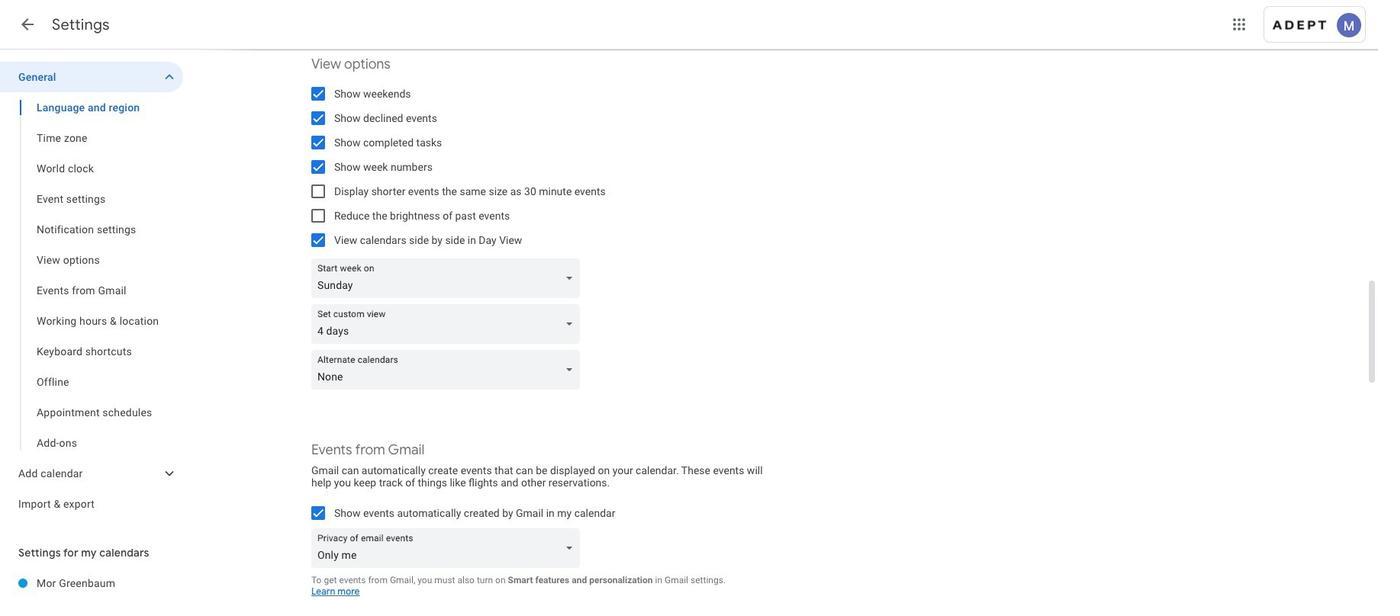 Task type: describe. For each thing, give the bounding box(es) containing it.
mor greenbaum tree item
[[0, 569, 183, 599]]



Task type: locate. For each thing, give the bounding box(es) containing it.
None field
[[311, 259, 586, 298], [311, 305, 586, 344], [311, 350, 586, 390], [311, 529, 586, 569], [311, 259, 586, 298], [311, 305, 586, 344], [311, 350, 586, 390], [311, 529, 586, 569]]

go back image
[[18, 15, 37, 34]]

group
[[0, 92, 183, 459]]

heading
[[52, 15, 110, 34]]

tree
[[0, 62, 183, 520]]

general tree item
[[0, 62, 183, 92]]



Task type: vqa. For each thing, say whether or not it's contained in the screenshot.
Go Back icon
yes



